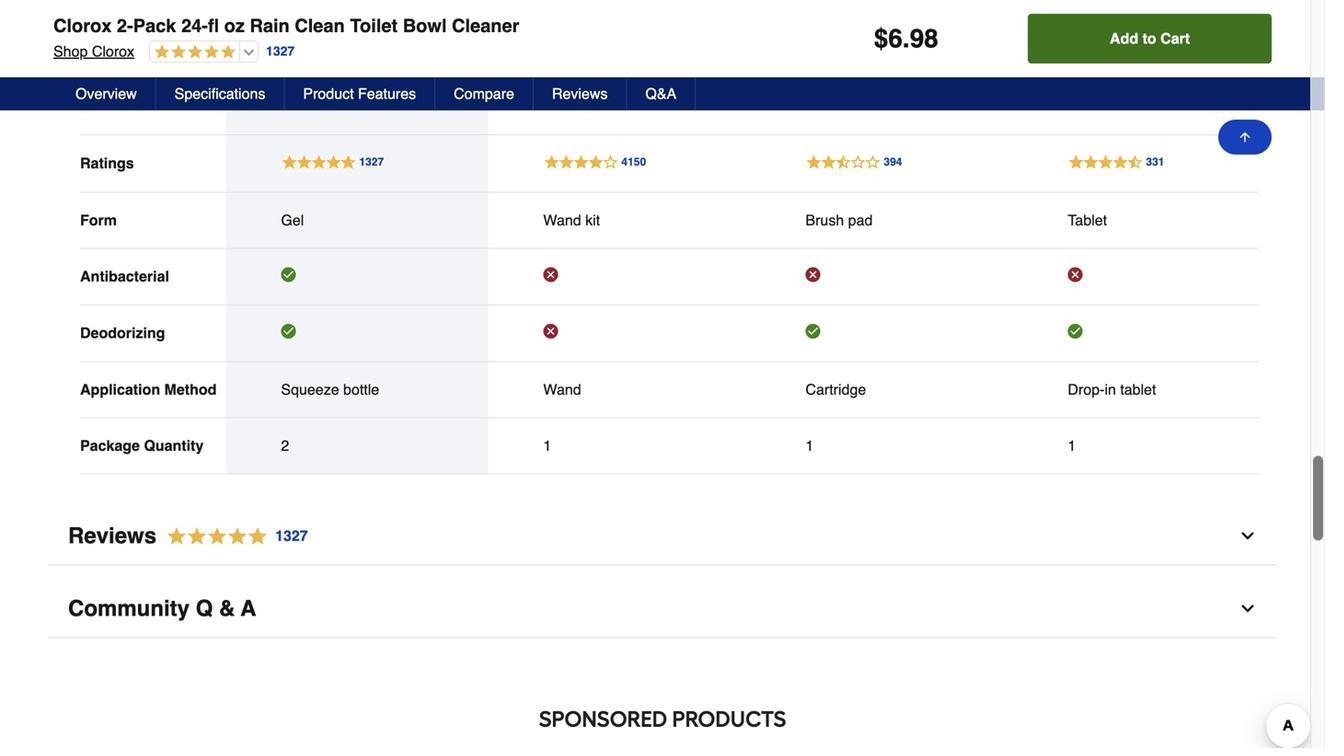 Task type: locate. For each thing, give the bounding box(es) containing it.
yes image
[[281, 267, 296, 282], [1068, 324, 1083, 339]]

wand kit cell
[[544, 211, 695, 230]]

1 cell
[[544, 437, 695, 455], [806, 437, 958, 455], [1068, 437, 1220, 455]]

0 vertical spatial 98
[[910, 24, 939, 53]]

2 wand from the top
[[544, 381, 581, 398]]

yes image up drop-
[[1068, 324, 1083, 339]]

brush pad cell
[[806, 211, 958, 230]]

$
[[874, 24, 889, 53], [281, 92, 287, 105]]

0 horizontal spatial no image
[[544, 267, 558, 282]]

1 horizontal spatial 98
[[910, 24, 939, 53]]

wand for wand
[[544, 381, 581, 398]]

0 horizontal spatial no image
[[544, 324, 558, 339]]

0 horizontal spatial yes image
[[281, 324, 296, 339]]

1 no image from the left
[[544, 267, 558, 282]]

4.7 stars image containing 1327
[[157, 524, 309, 549]]

2 horizontal spatial 1 cell
[[1068, 437, 1220, 455]]

bowl
[[403, 15, 447, 36]]

yes image
[[281, 324, 296, 339], [806, 324, 821, 339]]

12 for 12 . 48
[[550, 89, 574, 115]]

6
[[889, 24, 903, 53], [287, 89, 300, 115]]

2 12 from the left
[[812, 89, 837, 115]]

no image for cell below tablet cell
[[1068, 267, 1083, 282]]

reviews left q&a
[[552, 85, 608, 102]]

1 yes image from the left
[[281, 324, 296, 339]]

specifications
[[175, 85, 265, 102]]

3 1 from the left
[[1068, 437, 1076, 454]]

pack
[[133, 15, 176, 36]]

$ 6 . 98
[[874, 24, 939, 53], [281, 89, 315, 115]]

0 horizontal spatial $
[[281, 92, 287, 105]]

1 horizontal spatial yes image
[[1068, 324, 1083, 339]]

48
[[577, 92, 590, 105]]

rain
[[250, 15, 290, 36]]

0 horizontal spatial 6
[[287, 89, 300, 115]]

yes image for cell under "gel" 'cell'
[[281, 267, 296, 282]]

reviews up 'community'
[[68, 523, 157, 549]]

no image down tablet
[[1068, 267, 1083, 282]]

add to cart
[[317, 21, 397, 38], [842, 21, 922, 38], [1104, 21, 1184, 38], [1110, 30, 1190, 47]]

add to cart button
[[281, 8, 433, 51], [806, 8, 958, 51], [1068, 8, 1220, 51], [1028, 14, 1272, 64]]

southdeep products heading
[[48, 701, 1278, 738]]

1 vertical spatial $
[[281, 92, 287, 105]]

1 vertical spatial yes image
[[1068, 324, 1083, 339]]

yes image for cell above the drop-in tablet cell
[[1068, 324, 1083, 339]]

yes image up cartridge
[[806, 324, 821, 339]]

1 horizontal spatial no image
[[806, 267, 821, 282]]

0 horizontal spatial 1 cell
[[544, 437, 695, 455]]

q&a button
[[627, 77, 696, 110]]

0 horizontal spatial yes image
[[281, 267, 296, 282]]

wand
[[544, 212, 581, 229], [544, 381, 581, 398]]

squeeze bottle cell
[[281, 381, 433, 399]]

no image up "wand" 'cell'
[[544, 324, 558, 339]]

1 horizontal spatial $
[[874, 24, 889, 53]]

product features button
[[285, 77, 436, 110]]

features
[[358, 85, 416, 102]]

1 down "wand" 'cell'
[[544, 437, 552, 454]]

shop clorox
[[53, 43, 134, 60]]

1327 down clorox 2-pack 24-fl oz rain clean toilet bowl cleaner
[[266, 44, 295, 59]]

community q & a button
[[48, 580, 1278, 638]]

1 horizontal spatial yes image
[[806, 324, 821, 339]]

no image down the wand kit
[[544, 267, 558, 282]]

0 horizontal spatial reviews
[[68, 523, 157, 549]]

1 1 cell from the left
[[544, 437, 695, 455]]

0 horizontal spatial 12
[[550, 89, 574, 115]]

form
[[80, 212, 117, 229]]

wand inside cell
[[544, 212, 581, 229]]

cartridge cell
[[806, 381, 958, 399]]

0 vertical spatial clorox
[[53, 15, 112, 36]]

wand inside 'cell'
[[544, 381, 581, 398]]

arrow up image
[[1238, 130, 1253, 145]]

in
[[1105, 381, 1117, 398]]

1 vertical spatial $ 6 . 98
[[281, 89, 315, 115]]

clorox up shop clorox
[[53, 15, 112, 36]]

gel cell
[[281, 211, 433, 230]]

0 vertical spatial yes image
[[281, 267, 296, 282]]

to
[[350, 21, 364, 38], [874, 21, 888, 38], [1137, 21, 1151, 38], [1143, 30, 1157, 47]]

add
[[317, 21, 346, 38], [842, 21, 870, 38], [1104, 21, 1133, 38], [1110, 30, 1139, 47]]

cartridge
[[806, 381, 866, 398]]

tablet
[[1068, 212, 1108, 229]]

98
[[910, 24, 939, 53], [303, 92, 315, 105]]

0 horizontal spatial $ 6 . 98
[[281, 89, 315, 115]]

0 vertical spatial 4.7 stars image
[[150, 44, 236, 61]]

toilet
[[350, 15, 398, 36]]

1 for first 1 cell from the left
[[544, 437, 552, 454]]

1 vertical spatial 4.7 stars image
[[157, 524, 309, 549]]

1 horizontal spatial 12
[[812, 89, 837, 115]]

cart
[[368, 21, 397, 38], [892, 21, 922, 38], [1155, 21, 1184, 38], [1161, 30, 1190, 47]]

0 horizontal spatial 98
[[303, 92, 315, 105]]

brush
[[806, 212, 844, 229]]

1 cell down the drop-in tablet cell
[[1068, 437, 1220, 455]]

1 cell down 'cartridge' cell
[[806, 437, 958, 455]]

a
[[241, 596, 256, 621]]

no image
[[1068, 267, 1083, 282], [544, 324, 558, 339]]

1327
[[266, 44, 295, 59], [275, 527, 308, 544]]

1
[[544, 437, 552, 454], [806, 437, 814, 454], [1068, 437, 1076, 454]]

yes image up squeeze
[[281, 324, 296, 339]]

3 1 cell from the left
[[1068, 437, 1220, 455]]

.
[[903, 24, 910, 53], [300, 92, 303, 105], [574, 92, 577, 105]]

application
[[80, 381, 160, 398]]

2 horizontal spatial 1
[[1068, 437, 1076, 454]]

1 horizontal spatial no image
[[1068, 267, 1083, 282]]

no image
[[544, 267, 558, 282], [806, 267, 821, 282]]

package quantity
[[80, 437, 204, 454]]

deodorizing
[[80, 325, 165, 342]]

quantity
[[144, 437, 204, 454]]

4.7 stars image
[[150, 44, 236, 61], [157, 524, 309, 549]]

1 down cartridge
[[806, 437, 814, 454]]

1 vertical spatial no image
[[544, 324, 558, 339]]

cell
[[281, 267, 433, 286], [544, 267, 695, 286], [806, 267, 958, 286], [1068, 267, 1220, 286], [281, 324, 433, 343], [544, 324, 695, 343], [806, 324, 958, 343], [1068, 324, 1220, 343]]

reviews
[[552, 85, 608, 102], [68, 523, 157, 549]]

1 down drop-
[[1068, 437, 1076, 454]]

application method
[[80, 381, 217, 398]]

4.7 stars image down 24-
[[150, 44, 236, 61]]

2 no image from the left
[[806, 267, 821, 282]]

0 horizontal spatial 1
[[544, 437, 552, 454]]

12
[[550, 89, 574, 115], [812, 89, 837, 115]]

1 vertical spatial 98
[[303, 92, 315, 105]]

4.7 stars image up &
[[157, 524, 309, 549]]

$ inside $ 6 . 98
[[281, 92, 287, 105]]

antibacterial
[[80, 268, 169, 285]]

bottle
[[343, 381, 379, 398]]

1 vertical spatial wand
[[544, 381, 581, 398]]

1 horizontal spatial $ 6 . 98
[[874, 24, 939, 53]]

0 vertical spatial reviews
[[552, 85, 608, 102]]

clean
[[295, 15, 345, 36]]

1 wand from the top
[[544, 212, 581, 229]]

0 vertical spatial no image
[[1068, 267, 1083, 282]]

1 horizontal spatial 1
[[806, 437, 814, 454]]

clorox down 2-
[[92, 43, 134, 60]]

chevron down image
[[1239, 527, 1258, 545]]

2 1 from the left
[[806, 437, 814, 454]]

2 yes image from the left
[[806, 324, 821, 339]]

yes image down gel
[[281, 267, 296, 282]]

clorox 2-pack 24-fl oz rain clean toilet bowl cleaner
[[53, 15, 520, 36]]

1 12 from the left
[[550, 89, 574, 115]]

1 for third 1 cell from the left
[[1068, 437, 1076, 454]]

1 horizontal spatial reviews
[[552, 85, 608, 102]]

0 vertical spatial 6
[[889, 24, 903, 53]]

0 vertical spatial wand
[[544, 212, 581, 229]]

wand cell
[[544, 381, 695, 399]]

1 vertical spatial reviews
[[68, 523, 157, 549]]

no image down 'brush'
[[806, 267, 821, 282]]

kit
[[586, 212, 600, 229]]

1327 down 2
[[275, 527, 308, 544]]

1 horizontal spatial .
[[574, 92, 577, 105]]

1 horizontal spatial 1 cell
[[806, 437, 958, 455]]

1 for 2nd 1 cell from the right
[[806, 437, 814, 454]]

cell down wand kit cell
[[544, 267, 695, 286]]

1 1 from the left
[[544, 437, 552, 454]]

1 cell down "wand" 'cell'
[[544, 437, 695, 455]]

0 horizontal spatial .
[[300, 92, 303, 105]]

package
[[80, 437, 140, 454]]

yes image for cell over "bottle"
[[281, 324, 296, 339]]

tablet cell
[[1068, 211, 1220, 230]]

yes image for cell over 'cartridge' cell
[[806, 324, 821, 339]]

clorox
[[53, 15, 112, 36], [92, 43, 134, 60]]



Task type: describe. For each thing, give the bounding box(es) containing it.
overview button
[[57, 77, 156, 110]]

price
[[80, 93, 116, 110]]

13
[[1074, 89, 1099, 115]]

0 vertical spatial $
[[874, 24, 889, 53]]

sponsored products
[[539, 706, 787, 733]]

1 horizontal spatial 6
[[889, 24, 903, 53]]

method
[[164, 381, 217, 398]]

reviews button
[[534, 77, 627, 110]]

&
[[219, 596, 235, 621]]

98 inside $ 6 . 98
[[303, 92, 315, 105]]

compare button
[[436, 77, 534, 110]]

drop-
[[1068, 381, 1105, 398]]

2-
[[117, 15, 133, 36]]

drop-in tablet cell
[[1068, 381, 1220, 399]]

compare
[[454, 85, 515, 102]]

2 cell
[[281, 437, 433, 455]]

pad
[[848, 212, 873, 229]]

product features
[[303, 85, 416, 102]]

tablet
[[1121, 381, 1157, 398]]

2 horizontal spatial .
[[903, 24, 910, 53]]

q&a
[[646, 85, 677, 102]]

wand for wand kit
[[544, 212, 581, 229]]

0 vertical spatial 1327
[[266, 44, 295, 59]]

reviews inside button
[[552, 85, 608, 102]]

specifications button
[[156, 77, 285, 110]]

wand kit
[[544, 212, 600, 229]]

fl
[[208, 15, 219, 36]]

overview
[[75, 85, 137, 102]]

24-
[[181, 15, 208, 36]]

. inside 12 . 48
[[574, 92, 577, 105]]

brush pad
[[806, 212, 873, 229]]

squeeze bottle
[[281, 381, 379, 398]]

cell down brush pad cell
[[806, 267, 958, 286]]

gel
[[281, 212, 304, 229]]

products
[[672, 706, 787, 733]]

ratings
[[80, 155, 134, 172]]

no image for cell under brush pad cell
[[806, 267, 821, 282]]

community
[[68, 596, 190, 621]]

. inside $ 6 . 98
[[300, 92, 303, 105]]

cell up "wand" 'cell'
[[544, 324, 695, 343]]

product
[[303, 85, 354, 102]]

community q & a
[[68, 596, 256, 621]]

chevron down image
[[1239, 600, 1258, 618]]

cell down "gel" 'cell'
[[281, 267, 433, 286]]

cell up 'cartridge' cell
[[806, 324, 958, 343]]

sponsored
[[539, 706, 668, 733]]

1 vertical spatial 1327
[[275, 527, 308, 544]]

oz
[[224, 15, 245, 36]]

no image for cell on top of "wand" 'cell'
[[544, 324, 558, 339]]

cleaner
[[452, 15, 520, 36]]

12 for 12
[[812, 89, 837, 115]]

cell up "bottle"
[[281, 324, 433, 343]]

q
[[196, 596, 213, 621]]

2
[[281, 437, 289, 454]]

cell up the drop-in tablet cell
[[1068, 324, 1220, 343]]

shop
[[53, 43, 88, 60]]

1 vertical spatial 6
[[287, 89, 300, 115]]

cell down tablet cell
[[1068, 267, 1220, 286]]

2 1 cell from the left
[[806, 437, 958, 455]]

12 . 48
[[550, 89, 590, 115]]

0 vertical spatial $ 6 . 98
[[874, 24, 939, 53]]

no image for cell underneath wand kit cell
[[544, 267, 558, 282]]

1 vertical spatial clorox
[[92, 43, 134, 60]]

drop-in tablet
[[1068, 381, 1157, 398]]

squeeze
[[281, 381, 339, 398]]



Task type: vqa. For each thing, say whether or not it's contained in the screenshot.
the 3%
no



